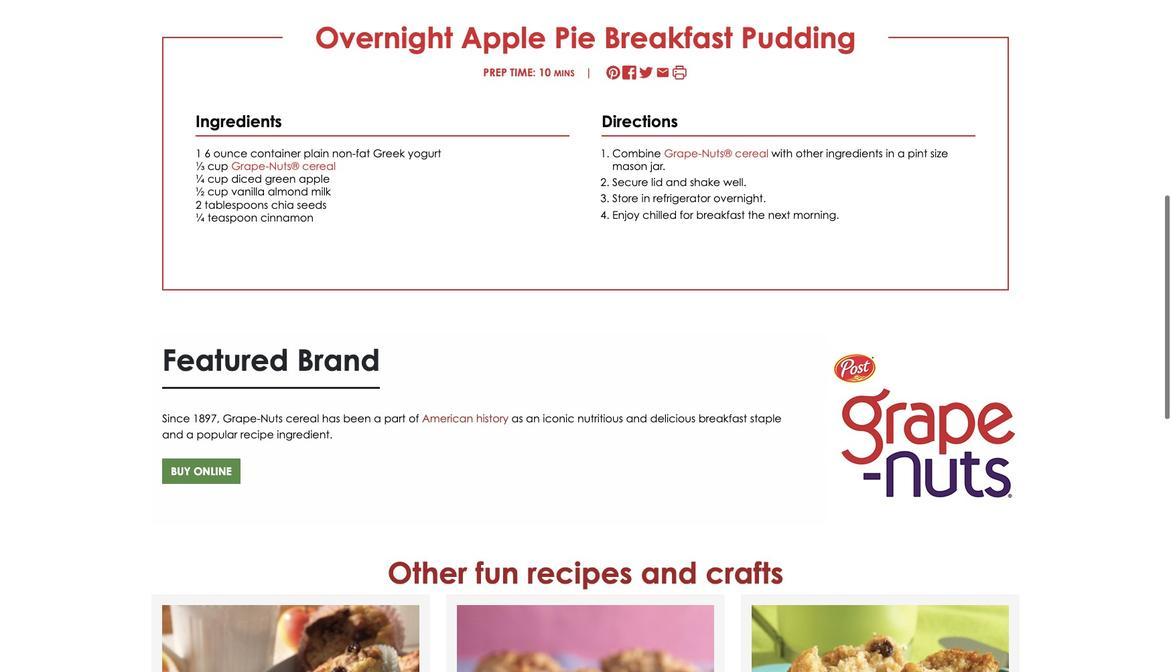 Task type: vqa. For each thing, say whether or not it's contained in the screenshot.
½
yes



Task type: locate. For each thing, give the bounding box(es) containing it.
apple walnut raisin bran muffins recipe image
[[457, 606, 714, 673]]

ingredients
[[826, 147, 883, 160]]

overnight.
[[714, 192, 766, 205]]

as
[[512, 412, 523, 426]]

online
[[194, 465, 232, 479]]

breakfast inside secure lid and shake well. store in refrigerator overnight. enjoy chilled for breakfast the next morning.
[[697, 208, 745, 222]]

0 vertical spatial breakfast
[[697, 208, 745, 222]]

1 6 ounce container plain non-fat greek yogurt ⅓ cup grape-nuts® cereal ¼ cup diced green apple ½ cup vanilla almond milk 2 tablespoons chia seeds ¼ teaspoon cinnamon
[[196, 147, 441, 224]]

1897,
[[193, 412, 220, 426]]

delicious
[[650, 412, 696, 426]]

store
[[613, 192, 639, 205]]

buy online button
[[162, 459, 241, 485]]

morning.
[[794, 208, 840, 222]]

recipe
[[241, 428, 274, 442]]

in right store
[[642, 192, 650, 205]]

2
[[196, 198, 202, 212]]

size
[[931, 147, 949, 160]]

cereal left the with
[[735, 147, 769, 160]]

breakfast
[[697, 208, 745, 222], [699, 412, 748, 426]]

well.
[[724, 176, 747, 189]]

cereal
[[735, 147, 769, 160], [302, 160, 336, 173], [286, 412, 319, 426]]

in inside with other ingredients in a pint size mason jar.
[[886, 147, 895, 160]]

1 vertical spatial breakfast
[[699, 412, 748, 426]]

0 horizontal spatial grape-nuts® cereal link
[[231, 160, 336, 173]]

a inside as an iconic nutritious and delicious breakfast staple and a popular recipe ingredient.
[[186, 428, 194, 442]]

a left 'part'
[[374, 412, 381, 426]]

nuts® up the almond
[[269, 160, 299, 173]]

directions
[[602, 111, 678, 131]]

2 vertical spatial a
[[186, 428, 194, 442]]

for
[[680, 208, 694, 222]]

vanilla
[[231, 185, 265, 199]]

teaspoon
[[208, 211, 258, 224]]

apple
[[461, 19, 546, 55]]

part
[[384, 412, 406, 426]]

1 horizontal spatial nuts®
[[702, 147, 732, 160]]

breakfast left staple
[[699, 412, 748, 426]]

featured brand
[[162, 342, 380, 378]]

almond
[[268, 185, 308, 199]]

0 horizontal spatial in
[[642, 192, 650, 205]]

grape-
[[664, 147, 702, 160], [231, 160, 269, 173], [223, 412, 261, 426]]

2 horizontal spatial a
[[898, 147, 905, 160]]

0 vertical spatial a
[[898, 147, 905, 160]]

mins
[[554, 67, 575, 78]]

chia
[[271, 198, 294, 212]]

seeds
[[297, 198, 327, 212]]

cereal inside 1 6 ounce container plain non-fat greek yogurt ⅓ cup grape-nuts® cereal ¼ cup diced green apple ½ cup vanilla almond milk 2 tablespoons chia seeds ¼ teaspoon cinnamon
[[302, 160, 336, 173]]

grape-nuts® cereal link up the almond
[[231, 160, 336, 173]]

chilled
[[643, 208, 677, 222]]

in
[[886, 147, 895, 160], [642, 192, 650, 205]]

0 vertical spatial in
[[886, 147, 895, 160]]

¼
[[196, 172, 205, 186], [196, 211, 205, 224]]

pint
[[908, 147, 928, 160]]

a left pint
[[898, 147, 905, 160]]

breakfast down overnight.
[[697, 208, 745, 222]]

buy online
[[171, 465, 232, 479]]

1 vertical spatial ¼
[[196, 211, 205, 224]]

1 vertical spatial a
[[374, 412, 381, 426]]

cup
[[208, 160, 228, 173], [208, 172, 228, 186], [208, 185, 228, 199]]

crafts
[[706, 556, 784, 591]]

breakfast
[[604, 19, 733, 55]]

¼ down the 1
[[196, 172, 205, 186]]

prep
[[483, 65, 507, 79]]

apple raisin bran muffins recipe image
[[162, 606, 420, 673]]

0 horizontal spatial nuts®
[[269, 160, 299, 173]]

green
[[265, 172, 296, 186]]

in inside secure lid and shake well. store in refrigerator overnight. enjoy chilled for breakfast the next morning.
[[642, 192, 650, 205]]

next
[[768, 208, 791, 222]]

and
[[666, 176, 687, 189], [626, 412, 648, 426], [162, 428, 183, 442], [641, 556, 698, 591]]

1 horizontal spatial in
[[886, 147, 895, 160]]

0 horizontal spatial a
[[186, 428, 194, 442]]

a
[[898, 147, 905, 160], [374, 412, 381, 426], [186, 428, 194, 442]]

¼ down ½ at the top left of page
[[196, 211, 205, 224]]

grape nuts logo image
[[828, 334, 1020, 525]]

combine
[[613, 147, 661, 160]]

nuts®
[[702, 147, 732, 160], [269, 160, 299, 173]]

grape-nuts® cereal link
[[664, 147, 769, 160], [231, 160, 336, 173]]

grape- up vanilla
[[231, 160, 269, 173]]

½
[[196, 185, 205, 199]]

grape-nuts® cereal link up shake
[[664, 147, 769, 160]]

1 ¼ from the top
[[196, 172, 205, 186]]

apple
[[299, 172, 330, 186]]

a down the since at left
[[186, 428, 194, 442]]

10
[[539, 65, 551, 79]]

pudding
[[741, 19, 856, 55]]

history
[[476, 412, 509, 426]]

nuts
[[261, 412, 283, 426]]

cereal up milk
[[302, 160, 336, 173]]

has
[[322, 412, 340, 426]]

greek
[[373, 147, 405, 160]]

in left pint
[[886, 147, 895, 160]]

nutritious
[[578, 412, 623, 426]]

a inside with other ingredients in a pint size mason jar.
[[898, 147, 905, 160]]

american
[[422, 412, 473, 426]]

1 vertical spatial in
[[642, 192, 650, 205]]

nuts® up shake
[[702, 147, 732, 160]]

fun
[[476, 556, 519, 591]]

0 vertical spatial ¼
[[196, 172, 205, 186]]

1
[[196, 147, 202, 160]]

prep time: 10 mins
[[483, 65, 575, 79]]



Task type: describe. For each thing, give the bounding box(es) containing it.
pie
[[554, 19, 596, 55]]

other
[[796, 147, 823, 160]]

enjoy
[[613, 208, 640, 222]]

iconic
[[543, 412, 575, 426]]

featured
[[162, 342, 289, 378]]

with
[[772, 147, 793, 160]]

jar.
[[651, 160, 666, 173]]

time:
[[510, 65, 536, 79]]

refrigerator
[[653, 192, 711, 205]]

since
[[162, 412, 190, 426]]

an
[[526, 412, 540, 426]]

yogurt
[[408, 147, 441, 160]]

and inside secure lid and shake well. store in refrigerator overnight. enjoy chilled for breakfast the next morning.
[[666, 176, 687, 189]]

since 1897, grape-nuts cereal has been a part of american history
[[162, 412, 509, 426]]

cinnamon
[[261, 211, 314, 224]]

1 horizontal spatial grape-nuts® cereal link
[[664, 147, 769, 160]]

lid
[[652, 176, 663, 189]]

nuts® inside 1 6 ounce container plain non-fat greek yogurt ⅓ cup grape-nuts® cereal ¼ cup diced green apple ½ cup vanilla almond milk 2 tablespoons chia seeds ¼ teaspoon cinnamon
[[269, 160, 299, 173]]

6
[[205, 147, 211, 160]]

grape- up shake
[[664, 147, 702, 160]]

breakfast inside as an iconic nutritious and delicious breakfast staple and a popular recipe ingredient.
[[699, 412, 748, 426]]

grape- up recipe
[[223, 412, 261, 426]]

mason
[[613, 160, 648, 173]]

other fun recipes and crafts
[[388, 556, 784, 591]]

1 cup from the top
[[208, 160, 228, 173]]

with other ingredients in a pint size mason jar.
[[613, 147, 949, 173]]

staple
[[750, 412, 782, 426]]

overnight apple pie breakfast pudding
[[315, 19, 856, 55]]

diced
[[231, 172, 262, 186]]

brand
[[297, 342, 380, 378]]

recipes
[[528, 556, 633, 591]]

cereal up ingredient.
[[286, 412, 319, 426]]

container
[[251, 147, 301, 160]]

2 cup from the top
[[208, 172, 228, 186]]

other
[[388, 556, 467, 591]]

popular
[[197, 428, 238, 442]]

combine grape-nuts® cereal
[[613, 147, 769, 160]]

bran flakes double apple bran cereal muffins recipe image
[[752, 606, 1009, 673]]

american history link
[[422, 412, 509, 426]]

secure lid and shake well. store in refrigerator overnight. enjoy chilled for breakfast the next morning.
[[613, 176, 840, 222]]

1 horizontal spatial a
[[374, 412, 381, 426]]

overnight
[[315, 19, 453, 55]]

as an iconic nutritious and delicious breakfast staple and a popular recipe ingredient.
[[162, 412, 782, 442]]

been
[[343, 412, 371, 426]]

non-
[[332, 147, 356, 160]]

grape- inside 1 6 ounce container plain non-fat greek yogurt ⅓ cup grape-nuts® cereal ¼ cup diced green apple ½ cup vanilla almond milk 2 tablespoons chia seeds ¼ teaspoon cinnamon
[[231, 160, 269, 173]]

⅓
[[196, 160, 205, 173]]

shake
[[690, 176, 721, 189]]

tablespoons
[[205, 198, 268, 212]]

secure
[[613, 176, 649, 189]]

3 cup from the top
[[208, 185, 228, 199]]

plain
[[304, 147, 329, 160]]

ounce
[[214, 147, 248, 160]]

the
[[748, 208, 765, 222]]

fat
[[356, 147, 370, 160]]

milk
[[311, 185, 331, 199]]

2 ¼ from the top
[[196, 211, 205, 224]]

buy
[[171, 465, 191, 479]]

ingredient.
[[277, 428, 333, 442]]

of
[[409, 412, 419, 426]]

ingredients
[[196, 111, 287, 131]]



